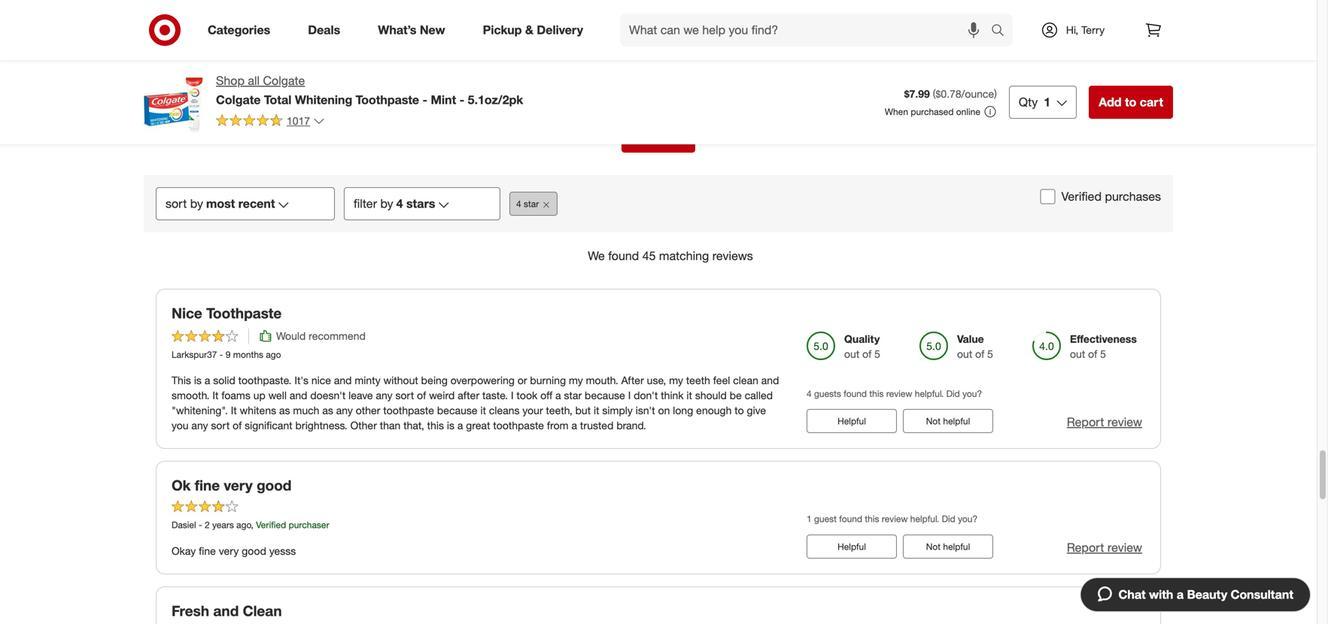 Task type: describe. For each thing, give the bounding box(es) containing it.
report for 1 guest found this review helpful. did you?
[[1067, 541, 1104, 555]]

not helpful for 4 guests found this review helpful. did you?
[[926, 416, 970, 427]]

5.1oz/2pk
[[468, 92, 523, 107]]

don't
[[634, 389, 658, 402]]

on
[[658, 404, 670, 417]]

toothpaste.
[[238, 374, 292, 387]]

filter by 4 stars
[[354, 197, 435, 211]]

star for 1017
[[697, 4, 715, 17]]

did for 1 guest found this review helpful. did you?
[[942, 514, 956, 525]]

0 vertical spatial found
[[608, 249, 639, 264]]

weird
[[429, 389, 455, 402]]

off
[[541, 389, 553, 402]]

deals
[[308, 23, 340, 37]]

without
[[384, 374, 418, 387]]

what's new link
[[365, 14, 464, 47]]

when
[[885, 106, 908, 117]]

write
[[628, 135, 651, 147]]

pickup & delivery
[[483, 23, 583, 37]]

2 i from the left
[[628, 389, 631, 402]]

to inside button
[[1125, 95, 1137, 110]]

qty
[[1019, 95, 1038, 110]]

doesn't
[[310, 389, 346, 402]]

1 vertical spatial is
[[447, 419, 455, 432]]

0 vertical spatial it
[[213, 389, 219, 402]]

you? for 4 guests found this review helpful. did you?
[[963, 388, 982, 399]]

this is a solid toothpaste. it's nice and minty without being overpowering or burning my mouth. after use, my teeth feel clean and smooth. it foams up well and doesn't leave any sort of weird after taste. i took off a star because i don't think it should be called "whitening". it whitens as much as any other toothpaste because it cleans your teeth, but it simply isn't on long enough to give you any sort of significant brightness. other than that, this is a great toothpaste from a trusted brand.
[[172, 374, 779, 432]]

when purchased online
[[885, 106, 981, 117]]

review inside button
[[661, 135, 689, 147]]

write a review button
[[622, 129, 696, 153]]

pickup & delivery link
[[470, 14, 602, 47]]

helpful. for 1 guest found this review helpful. did you?
[[911, 514, 939, 525]]

0 horizontal spatial 4
[[396, 197, 403, 211]]

brightness.
[[295, 419, 348, 432]]

1017 for 1017 star ratings
[[671, 4, 694, 17]]

1 guest found this review helpful. did you?
[[807, 514, 978, 525]]

would recommend
[[276, 330, 366, 343]]

but
[[576, 404, 591, 417]]

4 for 4 star
[[516, 198, 521, 210]]

from
[[547, 419, 569, 432]]

- left mint
[[423, 92, 428, 107]]

enough
[[696, 404, 732, 417]]

be
[[730, 389, 742, 402]]

okay
[[172, 545, 196, 558]]

0 horizontal spatial 2
[[205, 520, 210, 531]]

up
[[253, 389, 266, 402]]

$7.99
[[904, 87, 930, 101]]

search button
[[984, 14, 1021, 50]]

verified purchases
[[1062, 189, 1161, 204]]

what's new
[[378, 23, 445, 37]]

"whitening".
[[172, 404, 228, 417]]

teeth
[[686, 374, 710, 387]]

out for quality out of 5
[[844, 348, 860, 361]]

overpowering
[[451, 374, 515, 387]]

of for quality
[[863, 348, 872, 361]]

other
[[350, 419, 377, 432]]

1 vertical spatial any
[[336, 404, 353, 417]]

not helpful button for 4 guests found this review helpful. did you?
[[903, 409, 993, 433]]

larkspur37
[[172, 349, 217, 360]]

1 horizontal spatial colgate
[[263, 73, 305, 88]]

1 horizontal spatial verified
[[1062, 189, 1102, 204]]

1 as from the left
[[279, 404, 290, 417]]

you? for 1 guest found this review helpful. did you?
[[958, 514, 978, 525]]

use,
[[647, 374, 666, 387]]

deals link
[[295, 14, 359, 47]]

1 my from the left
[[569, 374, 583, 387]]

terry
[[1082, 23, 1105, 37]]

matching
[[659, 249, 709, 264]]

recommend
[[309, 330, 366, 343]]

helpful for 1 guest found this review helpful. did you?
[[943, 541, 970, 553]]

smooth.
[[172, 389, 210, 402]]

dasiel
[[172, 520, 196, 531]]

this for 4
[[870, 388, 884, 399]]

2 %
[[632, 3, 646, 14]]

$7.99 ( $0.78 /ounce )
[[904, 87, 997, 101]]

helpful button for guests
[[807, 409, 897, 433]]

0 horizontal spatial is
[[194, 374, 202, 387]]

this inside this is a solid toothpaste. it's nice and minty without being overpowering or burning my mouth. after use, my teeth feel clean and smooth. it foams up well and doesn't leave any sort of weird after taste. i took off a star because i don't think it should be called "whitening". it whitens as much as any other toothpaste because it cleans your teeth, but it simply isn't on long enough to give you any sort of significant brightness. other than that, this is a great toothpaste from a trusted brand.
[[427, 419, 444, 432]]

2 my from the left
[[669, 374, 683, 387]]

being
[[421, 374, 448, 387]]

add to cart button
[[1089, 86, 1173, 119]]

a right the with
[[1177, 588, 1184, 602]]

delivery
[[537, 23, 583, 37]]

%
[[637, 3, 646, 14]]

your
[[523, 404, 543, 417]]

fresh and clean
[[172, 603, 282, 620]]

chat with a beauty consultant button
[[1080, 578, 1311, 613]]

not for 1 guest found this review helpful. did you?
[[926, 541, 941, 553]]

What can we help you find? suggestions appear below search field
[[620, 14, 995, 47]]

guests
[[814, 388, 841, 399]]

chat with a beauty consultant
[[1119, 588, 1294, 602]]

this for 1
[[865, 514, 879, 525]]

effectiveness for effectiveness out of 5
[[1070, 333, 1137, 346]]

after
[[458, 389, 480, 402]]

toothpaste inside shop all colgate colgate total whitening toothpaste - mint - 5.1oz/2pk
[[356, 92, 419, 107]]

out for effectiveness out of 5
[[1070, 348, 1085, 361]]

45
[[643, 249, 656, 264]]

by for sort by
[[190, 197, 203, 211]]

recent
[[238, 197, 275, 211]]

1 horizontal spatial because
[[585, 389, 625, 402]]

good for okay fine very good yesss
[[242, 545, 266, 558]]

helpful. for 4 guests found this review helpful. did you?
[[915, 388, 944, 399]]

1 vertical spatial 1
[[807, 514, 812, 525]]

1 vertical spatial colgate
[[216, 92, 261, 107]]

ok fine very good
[[172, 477, 292, 494]]

write a review
[[628, 135, 689, 147]]

Verified purchases checkbox
[[1041, 189, 1056, 204]]

add
[[1099, 95, 1122, 110]]

yesss
[[269, 545, 296, 558]]

0 vertical spatial sort
[[166, 197, 187, 211]]

helpful for 4 guests found this review helpful. did you?
[[943, 416, 970, 427]]

categories link
[[195, 14, 289, 47]]

very for okay
[[219, 545, 239, 558]]

4 star
[[516, 198, 539, 210]]

report review button for 1 guest found this review helpful. did you?
[[1067, 539, 1143, 557]]

and down it's
[[290, 389, 307, 402]]

ago for months
[[266, 349, 281, 360]]

chat
[[1119, 588, 1146, 602]]

quality for quality out of 5
[[844, 333, 880, 346]]

value for value
[[527, 56, 554, 69]]

did for 4 guests found this review helpful. did you?
[[947, 388, 960, 399]]

recommendations
[[799, 5, 885, 18]]

after
[[621, 374, 644, 387]]

1 horizontal spatial sort
[[211, 419, 230, 432]]

with
[[1149, 588, 1174, 602]]

1017 link
[[216, 114, 325, 131]]

2 horizontal spatial it
[[687, 389, 692, 402]]

called
[[745, 389, 773, 402]]

and right fresh on the bottom of the page
[[213, 603, 239, 620]]

,
[[251, 520, 254, 531]]

2 horizontal spatial sort
[[396, 389, 414, 402]]

18
[[785, 5, 796, 18]]

and up called
[[762, 374, 779, 387]]

fine for ok
[[195, 477, 220, 494]]

you
[[172, 419, 189, 432]]

trusted
[[580, 419, 614, 432]]

value for value out of 5
[[957, 333, 984, 346]]

4 guests found this review helpful. did you?
[[807, 388, 982, 399]]

much
[[293, 404, 319, 417]]

qty 1
[[1019, 95, 1051, 110]]

- right mint
[[460, 92, 465, 107]]

4 for 4 guests found this review helpful. did you?
[[807, 388, 812, 399]]

burning
[[530, 374, 566, 387]]

helpful for guest
[[838, 541, 866, 553]]

out for value out of 5
[[957, 348, 973, 361]]

brand.
[[617, 419, 646, 432]]

nice
[[312, 374, 331, 387]]

taste.
[[482, 389, 508, 402]]

report review for 4 guests found this review helpful. did you?
[[1067, 415, 1143, 430]]

most
[[206, 197, 235, 211]]



Task type: locate. For each thing, give the bounding box(es) containing it.
1 horizontal spatial value
[[957, 333, 984, 346]]

helpful button down the guest
[[807, 535, 897, 559]]

toothpaste
[[383, 404, 434, 417], [493, 419, 544, 432]]

1 5 from the left
[[875, 348, 881, 361]]

1 left the guest
[[807, 514, 812, 525]]

any down leave
[[336, 404, 353, 417]]

found right "guests"
[[844, 388, 867, 399]]

new
[[420, 23, 445, 37]]

not helpful button down the 1 guest found this review helpful. did you?
[[903, 535, 993, 559]]

isn't
[[636, 404, 655, 417]]

1 vertical spatial ago
[[236, 520, 251, 531]]

very up dasiel - 2 years ago , verified purchaser
[[224, 477, 253, 494]]

a right off
[[556, 389, 561, 402]]

star for 4
[[524, 198, 539, 210]]

ago for years
[[236, 520, 251, 531]]

2 as from the left
[[322, 404, 333, 417]]

0 vertical spatial not
[[926, 416, 941, 427]]

by right filter at left top
[[380, 197, 393, 211]]

5 for value out of 5
[[988, 348, 993, 361]]

sort down ""whitening"."
[[211, 419, 230, 432]]

0 vertical spatial this
[[870, 388, 884, 399]]

0 vertical spatial not helpful button
[[903, 409, 993, 433]]

0 vertical spatial effectiveness
[[640, 56, 707, 69]]

sort
[[166, 197, 187, 211], [396, 389, 414, 402], [211, 419, 230, 432]]

helpful down the 1 guest found this review helpful. did you?
[[838, 541, 866, 553]]

1 vertical spatial 2
[[205, 520, 210, 531]]

out inside effectiveness out of 5
[[1070, 348, 1085, 361]]

0 horizontal spatial 5
[[875, 348, 881, 361]]

colgate up total
[[263, 73, 305, 88]]

this right the guest
[[865, 514, 879, 525]]

shop all colgate colgate total whitening toothpaste - mint - 5.1oz/2pk
[[216, 73, 523, 107]]

to right add
[[1125, 95, 1137, 110]]

0 horizontal spatial my
[[569, 374, 583, 387]]

cleans
[[489, 404, 520, 417]]

1 not helpful from the top
[[926, 416, 970, 427]]

2 report review button from the top
[[1067, 539, 1143, 557]]

0 vertical spatial value
[[527, 56, 554, 69]]

this right that,
[[427, 419, 444, 432]]

not down the 1 guest found this review helpful. did you?
[[926, 541, 941, 553]]

very for ok
[[224, 477, 253, 494]]

of for value
[[976, 348, 985, 361]]

5 inside effectiveness out of 5
[[1100, 348, 1106, 361]]

1 horizontal spatial by
[[380, 197, 393, 211]]

toothpaste
[[356, 92, 419, 107], [206, 305, 282, 322]]

0 horizontal spatial because
[[437, 404, 478, 417]]

1 horizontal spatial it
[[231, 404, 237, 417]]

helpful
[[943, 416, 970, 427], [943, 541, 970, 553]]

quality inside quality out of 5
[[844, 333, 880, 346]]

4 star button
[[510, 192, 558, 216]]

2 by from the left
[[380, 197, 393, 211]]

0 horizontal spatial 1017
[[287, 114, 310, 127]]

helpful.
[[915, 388, 944, 399], [911, 514, 939, 525]]

1017 inside "link"
[[287, 114, 310, 127]]

0 vertical spatial 2
[[632, 3, 637, 14]]

1017 down total
[[287, 114, 310, 127]]

1 horizontal spatial out
[[957, 348, 973, 361]]

1 right the qty
[[1044, 95, 1051, 110]]

that,
[[404, 419, 424, 432]]

mint
[[431, 92, 456, 107]]

we found 45 matching reviews
[[588, 249, 753, 264]]

a left great
[[458, 419, 463, 432]]

helpful button
[[807, 409, 897, 433], [807, 535, 897, 559]]

1 vertical spatial helpful button
[[807, 535, 897, 559]]

and up doesn't
[[334, 374, 352, 387]]

okay fine very good yesss
[[172, 545, 296, 558]]

this
[[172, 374, 191, 387]]

- left 9
[[220, 349, 223, 360]]

1 vertical spatial verified
[[256, 520, 286, 531]]

1 report review button from the top
[[1067, 414, 1143, 431]]

0 vertical spatial report
[[1067, 415, 1104, 430]]

ok
[[172, 477, 191, 494]]

and
[[334, 374, 352, 387], [762, 374, 779, 387], [290, 389, 307, 402], [213, 603, 239, 620]]

helpful for guests
[[838, 416, 866, 427]]

2 report review from the top
[[1067, 541, 1143, 555]]

1 helpful from the top
[[838, 416, 866, 427]]

found for 1
[[839, 514, 863, 525]]

star
[[697, 4, 715, 17], [524, 198, 539, 210], [564, 389, 582, 402]]

toothpaste up that,
[[383, 404, 434, 417]]

ago right the months
[[266, 349, 281, 360]]

out inside quality out of 5
[[844, 348, 860, 361]]

quality down what can we help you find? suggestions appear below search box
[[753, 56, 788, 69]]

it right but
[[594, 404, 600, 417]]

report review for 1 guest found this review helpful. did you?
[[1067, 541, 1143, 555]]

stars
[[406, 197, 435, 211]]

should
[[695, 389, 727, 402]]

2 helpful from the top
[[838, 541, 866, 553]]

0 horizontal spatial any
[[191, 419, 208, 432]]

by for filter by
[[380, 197, 393, 211]]

1 horizontal spatial 5
[[988, 348, 993, 361]]

1017
[[671, 4, 694, 17], [287, 114, 310, 127]]

to
[[1125, 95, 1137, 110], [735, 404, 744, 417]]

other
[[356, 404, 380, 417]]

fine for okay
[[199, 545, 216, 558]]

it up great
[[481, 404, 486, 417]]

0 vertical spatial 1
[[1044, 95, 1051, 110]]

1 vertical spatial found
[[844, 388, 867, 399]]

helpful button for guest
[[807, 535, 897, 559]]

0 horizontal spatial to
[[735, 404, 744, 417]]

0 vertical spatial report review
[[1067, 415, 1143, 430]]

not helpful
[[926, 416, 970, 427], [926, 541, 970, 553]]

quality for quality
[[753, 56, 788, 69]]

(
[[933, 87, 936, 101]]

5 inside quality out of 5
[[875, 348, 881, 361]]

1 horizontal spatial star
[[564, 389, 582, 402]]

1 vertical spatial toothpaste
[[206, 305, 282, 322]]

1 vertical spatial effectiveness
[[1070, 333, 1137, 346]]

we
[[588, 249, 605, 264]]

0 vertical spatial to
[[1125, 95, 1137, 110]]

0 vertical spatial very
[[224, 477, 253, 494]]

of inside quality out of 5
[[863, 348, 872, 361]]

2 report from the top
[[1067, 541, 1104, 555]]

1 not helpful button from the top
[[903, 409, 993, 433]]

nice toothpaste
[[172, 305, 282, 322]]

0 horizontal spatial as
[[279, 404, 290, 417]]

any down ""whitening"."
[[191, 419, 208, 432]]

fine right ok at the bottom of page
[[195, 477, 220, 494]]

1 vertical spatial report review button
[[1067, 539, 1143, 557]]

1017 star ratings
[[671, 4, 750, 17]]

as down the well
[[279, 404, 290, 417]]

1 out from the left
[[844, 348, 860, 361]]

1 vertical spatial not helpful
[[926, 541, 970, 553]]

foams
[[222, 389, 251, 402]]

as down doesn't
[[322, 404, 333, 417]]

1 horizontal spatial toothpaste
[[356, 92, 419, 107]]

0 horizontal spatial value
[[527, 56, 554, 69]]

1 horizontal spatial 2
[[632, 3, 637, 14]]

helpful down the 1 guest found this review helpful. did you?
[[943, 541, 970, 553]]

leave
[[349, 389, 373, 402]]

-
[[423, 92, 428, 107], [460, 92, 465, 107], [220, 349, 223, 360], [199, 520, 202, 531]]

0 horizontal spatial it
[[481, 404, 486, 417]]

1 by from the left
[[190, 197, 203, 211]]

1 vertical spatial helpful.
[[911, 514, 939, 525]]

of
[[863, 348, 872, 361], [976, 348, 985, 361], [1088, 348, 1098, 361], [417, 389, 426, 402], [233, 419, 242, 432]]

effectiveness for effectiveness
[[640, 56, 707, 69]]

reviews
[[713, 249, 753, 264]]

1 horizontal spatial my
[[669, 374, 683, 387]]

by left most
[[190, 197, 203, 211]]

5 for effectiveness out of 5
[[1100, 348, 1106, 361]]

effectiveness out of 5
[[1070, 333, 1137, 361]]

did
[[947, 388, 960, 399], [942, 514, 956, 525]]

any up other
[[376, 389, 393, 402]]

1 horizontal spatial it
[[594, 404, 600, 417]]

2 horizontal spatial any
[[376, 389, 393, 402]]

1 vertical spatial you?
[[958, 514, 978, 525]]

1 vertical spatial fine
[[199, 545, 216, 558]]

not helpful for 1 guest found this review helpful. did you?
[[926, 541, 970, 553]]

2 vertical spatial found
[[839, 514, 863, 525]]

not down 4 guests found this review helpful. did you?
[[926, 416, 941, 427]]

0 vertical spatial did
[[947, 388, 960, 399]]

clean
[[243, 603, 282, 620]]

star inside button
[[524, 198, 539, 210]]

you?
[[963, 388, 982, 399], [958, 514, 978, 525]]

0 vertical spatial verified
[[1062, 189, 1102, 204]]

0 vertical spatial 1017
[[671, 4, 694, 17]]

found left 45
[[608, 249, 639, 264]]

0 horizontal spatial sort
[[166, 197, 187, 211]]

months
[[233, 349, 263, 360]]

2 horizontal spatial 4
[[807, 388, 812, 399]]

i
[[511, 389, 514, 402], [628, 389, 631, 402]]

quality up 4 guests found this review helpful. did you?
[[844, 333, 880, 346]]

a right from
[[572, 419, 577, 432]]

hi,
[[1066, 23, 1079, 37]]

out
[[844, 348, 860, 361], [957, 348, 973, 361], [1070, 348, 1085, 361]]

shop
[[216, 73, 245, 88]]

found for 4
[[844, 388, 867, 399]]

i left took
[[511, 389, 514, 402]]

toothpaste down your
[[493, 419, 544, 432]]

1 horizontal spatial as
[[322, 404, 333, 417]]

image of colgate total whitening toothpaste - mint - 5.1oz/2pk image
[[144, 72, 204, 132]]

1 report review from the top
[[1067, 415, 1143, 430]]

2 helpful button from the top
[[807, 535, 897, 559]]

not helpful button for 1 guest found this review helpful. did you?
[[903, 535, 993, 559]]

2 vertical spatial any
[[191, 419, 208, 432]]

0 vertical spatial any
[[376, 389, 393, 402]]

0 horizontal spatial star
[[524, 198, 539, 210]]

1 horizontal spatial to
[[1125, 95, 1137, 110]]

fine right okay
[[199, 545, 216, 558]]

guest
[[814, 514, 837, 525]]

1 not from the top
[[926, 416, 941, 427]]

is right this
[[194, 374, 202, 387]]

1 vertical spatial not
[[926, 541, 941, 553]]

a
[[653, 135, 658, 147], [205, 374, 210, 387], [556, 389, 561, 402], [458, 419, 463, 432], [572, 419, 577, 432], [1177, 588, 1184, 602]]

sort down the without
[[396, 389, 414, 402]]

feel
[[713, 374, 730, 387]]

1
[[1044, 95, 1051, 110], [807, 514, 812, 525]]

i down after
[[628, 389, 631, 402]]

0 horizontal spatial toothpaste
[[383, 404, 434, 417]]

report for 4 guests found this review helpful. did you?
[[1067, 415, 1104, 430]]

1017 right %
[[671, 4, 694, 17]]

1 vertical spatial toothpaste
[[493, 419, 544, 432]]

online
[[956, 106, 981, 117]]

nice
[[172, 305, 202, 322]]

2 helpful from the top
[[943, 541, 970, 553]]

0 horizontal spatial i
[[511, 389, 514, 402]]

0 horizontal spatial 1
[[807, 514, 812, 525]]

1017 for 1017
[[287, 114, 310, 127]]

of inside effectiveness out of 5
[[1088, 348, 1098, 361]]

2 vertical spatial star
[[564, 389, 582, 402]]

purchases
[[1105, 189, 1161, 204]]

2 not helpful from the top
[[926, 541, 970, 553]]

because down after
[[437, 404, 478, 417]]

review
[[661, 135, 689, 147], [886, 388, 913, 399], [1108, 415, 1143, 430], [882, 514, 908, 525], [1108, 541, 1143, 555]]

2 not from the top
[[926, 541, 941, 553]]

0 vertical spatial good
[[257, 477, 292, 494]]

colgate down 'shop'
[[216, 92, 261, 107]]

helpful down 4 guests found this review helpful. did you?
[[943, 416, 970, 427]]

0 vertical spatial helpful
[[943, 416, 970, 427]]

0 vertical spatial helpful.
[[915, 388, 944, 399]]

out inside value out of 5
[[957, 348, 973, 361]]

toothpaste left mint
[[356, 92, 419, 107]]

is left great
[[447, 419, 455, 432]]

it down foams
[[231, 404, 237, 417]]

this right "guests"
[[870, 388, 884, 399]]

very down the years
[[219, 545, 239, 558]]

to down be
[[735, 404, 744, 417]]

good up dasiel - 2 years ago , verified purchaser
[[257, 477, 292, 494]]

0 vertical spatial because
[[585, 389, 625, 402]]

simply
[[602, 404, 633, 417]]

0 vertical spatial is
[[194, 374, 202, 387]]

it down solid
[[213, 389, 219, 402]]

1 vertical spatial value
[[957, 333, 984, 346]]

1 helpful from the top
[[943, 416, 970, 427]]

whitening
[[295, 92, 352, 107]]

teeth,
[[546, 404, 573, 417]]

pickup
[[483, 23, 522, 37]]

not helpful down 4 guests found this review helpful. did you?
[[926, 416, 970, 427]]

very
[[224, 477, 253, 494], [219, 545, 239, 558]]

fresh
[[172, 603, 209, 620]]

because down "mouth."
[[585, 389, 625, 402]]

to inside this is a solid toothpaste. it's nice and minty without being overpowering or burning my mouth. after use, my teeth feel clean and smooth. it foams up well and doesn't leave any sort of weird after taste. i took off a star because i don't think it should be called "whitening". it whitens as much as any other toothpaste because it cleans your teeth, but it simply isn't on long enough to give you any sort of significant brightness. other than that, this is a great toothpaste from a trusted brand.
[[735, 404, 744, 417]]

2 vertical spatial this
[[865, 514, 879, 525]]

0 horizontal spatial by
[[190, 197, 203, 211]]

not helpful button down 4 guests found this review helpful. did you?
[[903, 409, 993, 433]]

1 horizontal spatial 4
[[516, 198, 521, 210]]

1 vertical spatial very
[[219, 545, 239, 558]]

good for ok fine very good
[[257, 477, 292, 494]]

value inside value out of 5
[[957, 333, 984, 346]]

or
[[518, 374, 527, 387]]

2 vertical spatial sort
[[211, 419, 230, 432]]

value out of 5
[[957, 333, 993, 361]]

1 horizontal spatial any
[[336, 404, 353, 417]]

fine
[[195, 477, 220, 494], [199, 545, 216, 558]]

a right write
[[653, 135, 658, 147]]

0 vertical spatial fine
[[195, 477, 220, 494]]

1 vertical spatial sort
[[396, 389, 414, 402]]

ago
[[266, 349, 281, 360], [236, 520, 251, 531]]

not for 4 guests found this review helpful. did you?
[[926, 416, 941, 427]]

than
[[380, 419, 401, 432]]

2 not helpful button from the top
[[903, 535, 993, 559]]

4
[[396, 197, 403, 211], [516, 198, 521, 210], [807, 388, 812, 399]]

5 inside value out of 5
[[988, 348, 993, 361]]

ago right the years
[[236, 520, 251, 531]]

1 vertical spatial because
[[437, 404, 478, 417]]

- right dasiel
[[199, 520, 202, 531]]

filter
[[354, 197, 377, 211]]

sort by most recent
[[166, 197, 275, 211]]

)
[[994, 87, 997, 101]]

my left "mouth."
[[569, 374, 583, 387]]

1 horizontal spatial i
[[628, 389, 631, 402]]

3 out from the left
[[1070, 348, 1085, 361]]

0 horizontal spatial colgate
[[216, 92, 261, 107]]

4 inside button
[[516, 198, 521, 210]]

consultant
[[1231, 588, 1294, 602]]

3 5 from the left
[[1100, 348, 1106, 361]]

helpful button down "guests"
[[807, 409, 897, 433]]

verified right ,
[[256, 520, 286, 531]]

1 vertical spatial quality
[[844, 333, 880, 346]]

1 horizontal spatial 1017
[[671, 4, 694, 17]]

a left solid
[[205, 374, 210, 387]]

0 vertical spatial colgate
[[263, 73, 305, 88]]

1 horizontal spatial is
[[447, 419, 455, 432]]

report review button for 4 guests found this review helpful. did you?
[[1067, 414, 1143, 431]]

0 vertical spatial toothpaste
[[383, 404, 434, 417]]

solid
[[213, 374, 235, 387]]

of for effectiveness
[[1088, 348, 1098, 361]]

1 i from the left
[[511, 389, 514, 402]]

0 vertical spatial helpful button
[[807, 409, 897, 433]]

1 horizontal spatial 1
[[1044, 95, 1051, 110]]

0 vertical spatial report review button
[[1067, 414, 1143, 431]]

my up "think"
[[669, 374, 683, 387]]

star inside this is a solid toothpaste. it's nice and minty without being overpowering or burning my mouth. after use, my teeth feel clean and smooth. it foams up well and doesn't leave any sort of weird after taste. i took off a star because i don't think it should be called "whitening". it whitens as much as any other toothpaste because it cleans your teeth, but it simply isn't on long enough to give you any sort of significant brightness. other than that, this is a great toothpaste from a trusted brand.
[[564, 389, 582, 402]]

it
[[687, 389, 692, 402], [481, 404, 486, 417], [594, 404, 600, 417]]

it up long
[[687, 389, 692, 402]]

0 vertical spatial helpful
[[838, 416, 866, 427]]

1 helpful button from the top
[[807, 409, 897, 433]]

0 horizontal spatial toothpaste
[[206, 305, 282, 322]]

purchased
[[911, 106, 954, 117]]

2 5 from the left
[[988, 348, 993, 361]]

found right the guest
[[839, 514, 863, 525]]

whitens
[[240, 404, 276, 417]]

2 out from the left
[[957, 348, 973, 361]]

sort left most
[[166, 197, 187, 211]]

quality
[[753, 56, 788, 69], [844, 333, 880, 346]]

cart
[[1140, 95, 1164, 110]]

ratings
[[718, 4, 750, 17]]

1 vertical spatial 1017
[[287, 114, 310, 127]]

not helpful button
[[903, 409, 993, 433], [903, 535, 993, 559]]

helpful down "guests"
[[838, 416, 866, 427]]

not helpful down the 1 guest found this review helpful. did you?
[[926, 541, 970, 553]]

5 for quality out of 5
[[875, 348, 881, 361]]

all
[[248, 73, 260, 88]]

0 vertical spatial you?
[[963, 388, 982, 399]]

of inside value out of 5
[[976, 348, 985, 361]]

good down ,
[[242, 545, 266, 558]]

hi, terry
[[1066, 23, 1105, 37]]

1 report from the top
[[1067, 415, 1104, 430]]

give
[[747, 404, 766, 417]]

verified right verified purchases 'checkbox'
[[1062, 189, 1102, 204]]

1 vertical spatial it
[[231, 404, 237, 417]]

toothpaste up the months
[[206, 305, 282, 322]]



Task type: vqa. For each thing, say whether or not it's contained in the screenshot.
search
yes



